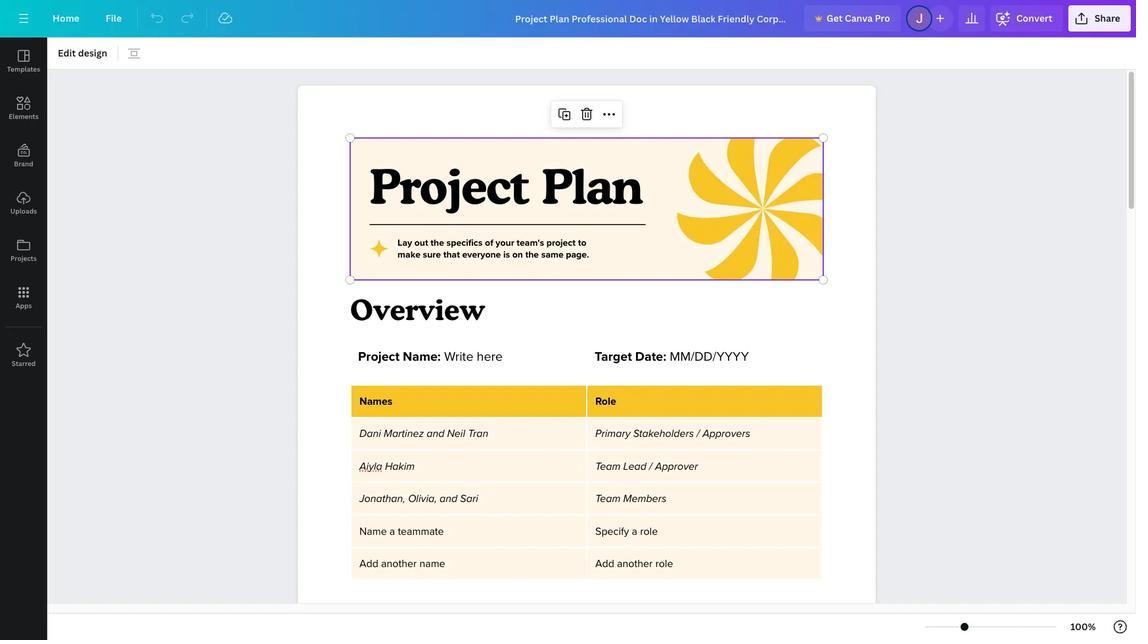 Task type: vqa. For each thing, say whether or not it's contained in the screenshot.
'specifics' at the left top of page
yes



Task type: locate. For each thing, give the bounding box(es) containing it.
canva
[[845, 12, 873, 24]]

brand
[[14, 159, 33, 168]]

None text field
[[298, 85, 876, 640]]

edit design button
[[53, 43, 113, 64]]

apps button
[[0, 274, 47, 321]]

file button
[[95, 5, 132, 32]]

the up sure
[[431, 237, 444, 249]]

share
[[1095, 12, 1121, 24]]

make
[[398, 249, 421, 260]]

starred
[[12, 359, 36, 368]]

pro
[[875, 12, 891, 24]]

side panel tab list
[[0, 37, 47, 379]]

to
[[578, 237, 587, 249]]

share button
[[1069, 5, 1131, 32]]

get
[[827, 12, 843, 24]]

convert button
[[990, 5, 1064, 32]]

home link
[[42, 5, 90, 32]]

the
[[431, 237, 444, 249], [526, 249, 539, 260]]

elements
[[9, 112, 39, 121]]

100% button
[[1062, 617, 1105, 638]]

sure
[[423, 249, 441, 260]]

project
[[547, 237, 576, 249]]

overview
[[350, 293, 485, 327]]

same
[[541, 249, 564, 260]]

of
[[485, 237, 493, 249]]

uploads
[[10, 206, 37, 216]]

get canva pro button
[[805, 5, 901, 32]]

that
[[443, 249, 460, 260]]

templates
[[7, 64, 40, 74]]

Design title text field
[[505, 5, 799, 32]]

lay
[[398, 237, 412, 249]]

projects button
[[0, 227, 47, 274]]

edit design
[[58, 47, 107, 59]]

the down team's
[[526, 249, 539, 260]]



Task type: describe. For each thing, give the bounding box(es) containing it.
file
[[106, 12, 122, 24]]

home
[[53, 12, 79, 24]]

everyone
[[462, 249, 501, 260]]

lay out the specifics of your team's project to
[[398, 237, 587, 249]]

specifics
[[447, 237, 483, 249]]

is
[[503, 249, 510, 260]]

team's
[[517, 237, 544, 249]]

none text field containing project plan
[[298, 85, 876, 640]]

get canva pro
[[827, 12, 891, 24]]

1 horizontal spatial the
[[526, 249, 539, 260]]

make sure that everyone is on the same page.
[[398, 249, 589, 260]]

starred button
[[0, 332, 47, 379]]

your
[[496, 237, 515, 249]]

apps
[[16, 301, 32, 310]]

0 horizontal spatial the
[[431, 237, 444, 249]]

100%
[[1071, 621, 1096, 633]]

brand button
[[0, 132, 47, 179]]

project
[[370, 157, 529, 215]]

elements button
[[0, 85, 47, 132]]

convert
[[1017, 12, 1053, 24]]

page.
[[566, 249, 589, 260]]

plan
[[542, 157, 642, 215]]

main menu bar
[[0, 0, 1137, 37]]

out
[[415, 237, 428, 249]]

uploads button
[[0, 179, 47, 227]]

project plan
[[370, 157, 642, 215]]

on
[[513, 249, 523, 260]]

design
[[78, 47, 107, 59]]

edit
[[58, 47, 76, 59]]

projects
[[11, 254, 37, 263]]

templates button
[[0, 37, 47, 85]]



